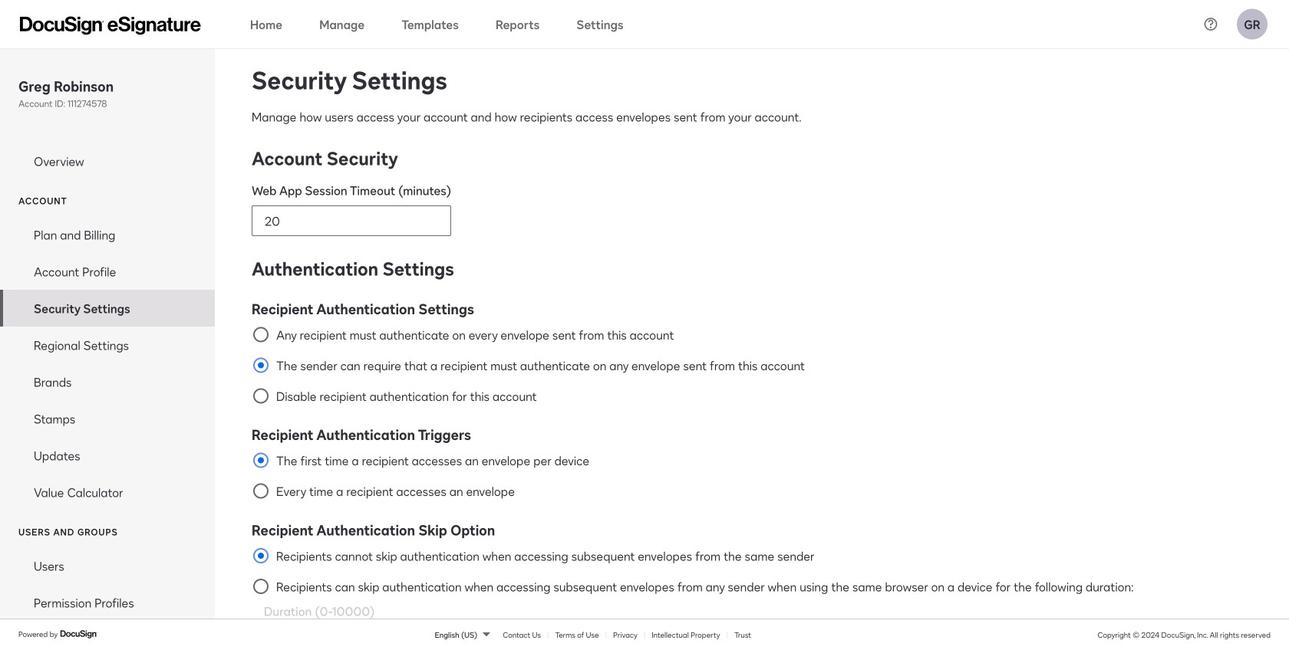 Task type: vqa. For each thing, say whether or not it's contained in the screenshot.
Tab List
no



Task type: locate. For each thing, give the bounding box(es) containing it.
0 vertical spatial option group
[[252, 424, 1252, 507]]

option group
[[252, 424, 1252, 507], [252, 519, 1252, 651]]

1 vertical spatial option group
[[252, 519, 1252, 651]]

1 option group from the top
[[252, 424, 1252, 507]]

None text field
[[252, 207, 451, 236]]



Task type: describe. For each thing, give the bounding box(es) containing it.
2 option group from the top
[[252, 519, 1252, 651]]

docusign admin image
[[20, 16, 201, 35]]

docusign image
[[60, 629, 98, 641]]

users and groups element
[[0, 548, 215, 651]]

account element
[[0, 216, 215, 511]]



